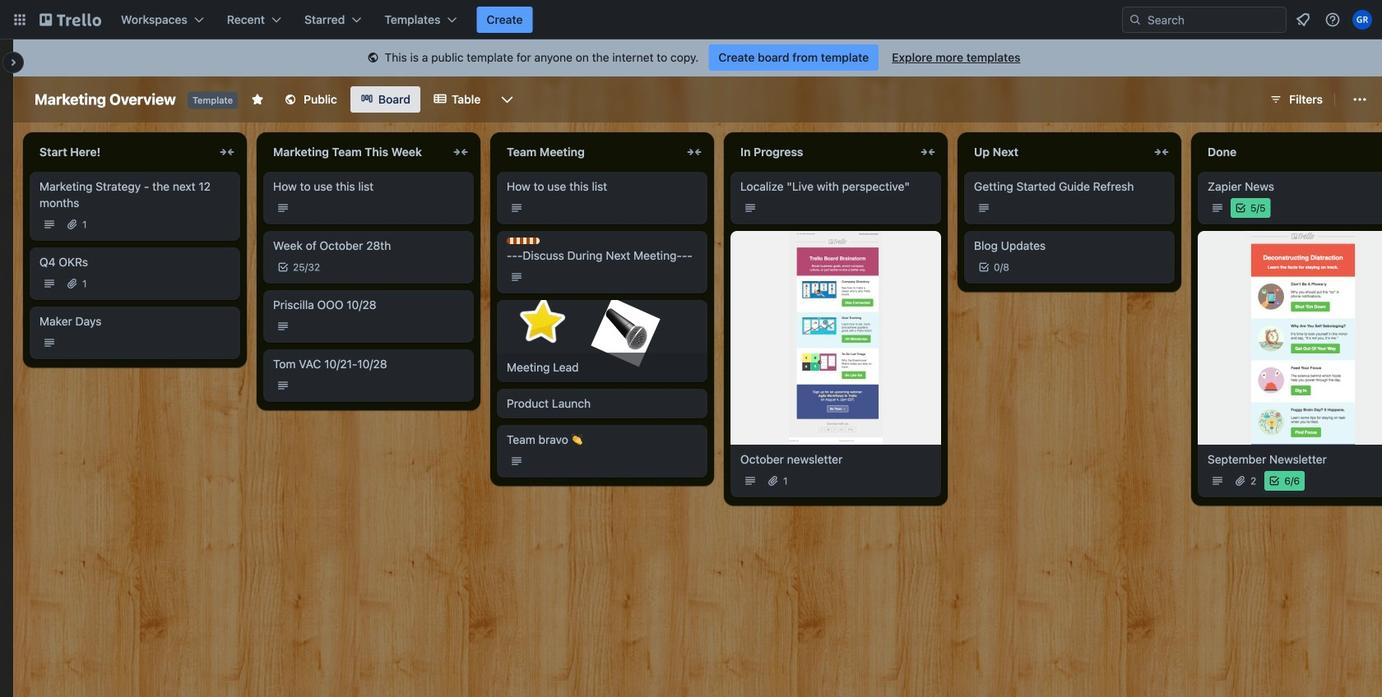 Task type: describe. For each thing, give the bounding box(es) containing it.
2 collapse list image from the left
[[685, 142, 704, 162]]

sm image
[[365, 50, 381, 67]]

collapse list image
[[451, 142, 471, 162]]

5736211a5d65d7a43e62b18e image
[[591, 298, 660, 367]]

search image
[[1129, 13, 1142, 26]]



Task type: vqa. For each thing, say whether or not it's contained in the screenshot.
Card associated with Social Media
no



Task type: locate. For each thing, give the bounding box(es) containing it.
star image
[[514, 294, 570, 351]]

Board name text field
[[26, 86, 184, 113]]

show menu image
[[1352, 91, 1368, 108]]

customize views image
[[499, 91, 515, 108]]

back to home image
[[39, 7, 101, 33]]

3 collapse list image from the left
[[918, 142, 938, 162]]

star or unstar board image
[[251, 93, 264, 106]]

primary element
[[0, 0, 1382, 39]]

open information menu image
[[1325, 12, 1341, 28]]

collapse list image
[[217, 142, 237, 162], [685, 142, 704, 162], [918, 142, 938, 162], [1152, 142, 1172, 162]]

4 collapse list image from the left
[[1152, 142, 1172, 162]]

color: orange, title: none image
[[507, 238, 540, 244]]

None text field
[[263, 139, 448, 165], [497, 139, 681, 165], [964, 139, 1149, 165], [1198, 139, 1382, 165], [263, 139, 448, 165], [497, 139, 681, 165], [964, 139, 1149, 165], [1198, 139, 1382, 165]]

0 notifications image
[[1294, 10, 1313, 30]]

Search field
[[1142, 8, 1286, 31]]

1 collapse list image from the left
[[217, 142, 237, 162]]

greg robinson (gregrobinson96) image
[[1353, 10, 1372, 30]]

None text field
[[30, 139, 214, 165], [731, 139, 915, 165], [30, 139, 214, 165], [731, 139, 915, 165]]



